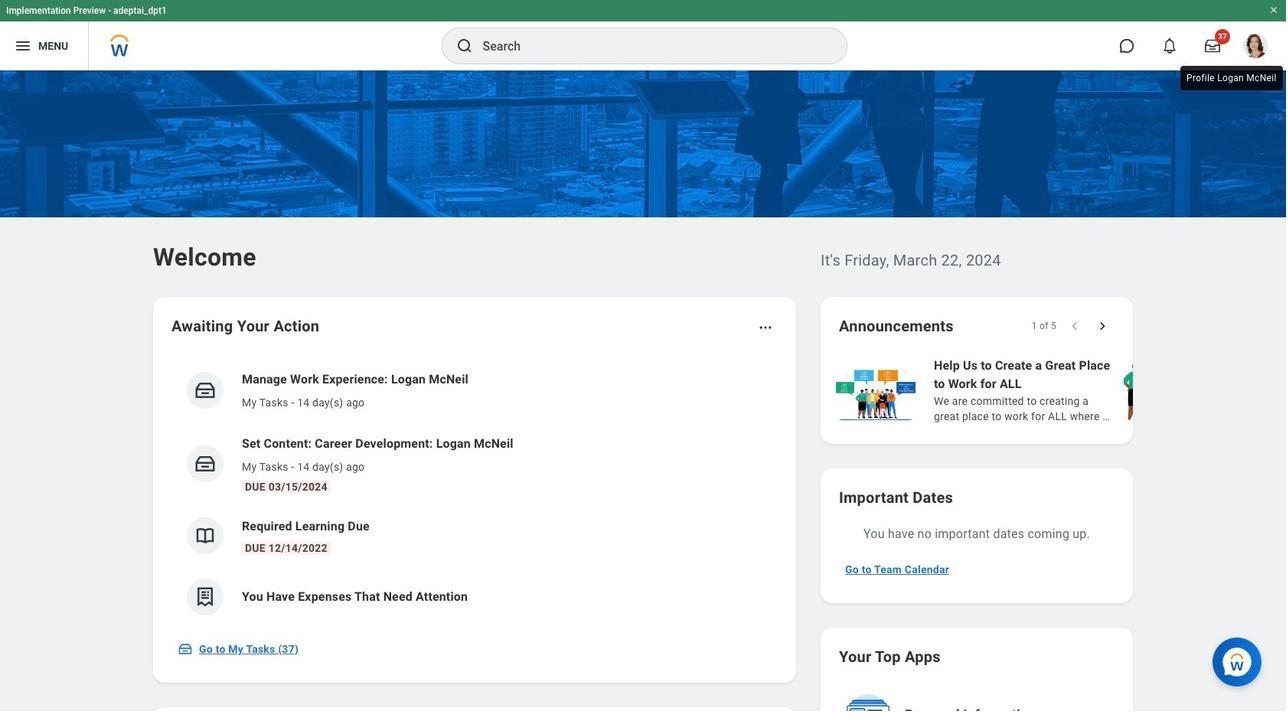 Task type: describe. For each thing, give the bounding box(es) containing it.
1 horizontal spatial list
[[833, 355, 1287, 426]]

justify image
[[14, 37, 32, 55]]

inbox large image
[[1205, 38, 1221, 54]]

chevron left small image
[[1068, 319, 1083, 334]]

related actions image
[[758, 320, 773, 335]]

dashboard expenses image
[[194, 586, 217, 609]]

close environment banner image
[[1270, 5, 1279, 15]]

inbox image
[[178, 642, 193, 657]]

0 horizontal spatial list
[[172, 358, 778, 628]]



Task type: locate. For each thing, give the bounding box(es) containing it.
main content
[[0, 70, 1287, 711]]

1 vertical spatial inbox image
[[194, 453, 217, 476]]

list
[[833, 355, 1287, 426], [172, 358, 778, 628]]

profile logan mcneil image
[[1244, 34, 1268, 61]]

Search Workday  search field
[[483, 29, 815, 63]]

search image
[[455, 37, 474, 55]]

1 inbox image from the top
[[194, 379, 217, 402]]

chevron right small image
[[1095, 319, 1110, 334]]

inbox image
[[194, 379, 217, 402], [194, 453, 217, 476]]

0 vertical spatial inbox image
[[194, 379, 217, 402]]

status
[[1032, 320, 1057, 332]]

book open image
[[194, 525, 217, 548]]

tooltip
[[1178, 63, 1286, 93]]

banner
[[0, 0, 1287, 70]]

2 inbox image from the top
[[194, 453, 217, 476]]

notifications large image
[[1162, 38, 1178, 54]]



Task type: vqa. For each thing, say whether or not it's contained in the screenshot.
Payroll Analysis button
no



